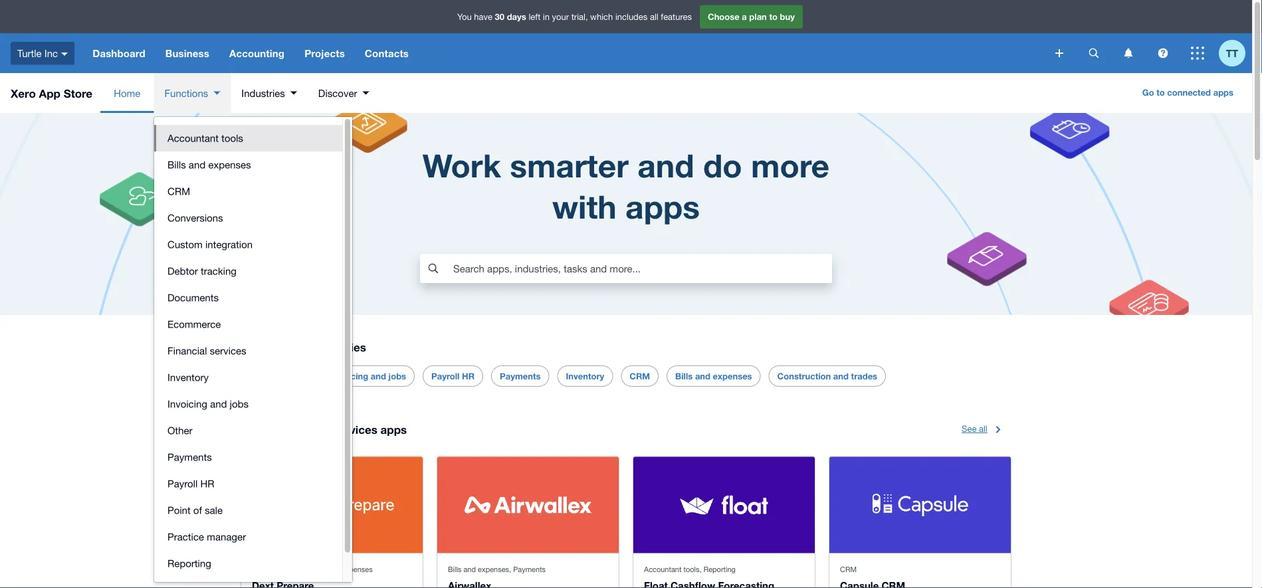 Task type: describe. For each thing, give the bounding box(es) containing it.
dext prepare logo image
[[269, 494, 396, 516]]

app
[[39, 86, 60, 100]]

1 horizontal spatial payments button
[[500, 366, 541, 386]]

left
[[529, 11, 541, 22]]

dashboard link
[[83, 33, 155, 73]]

bills and expenses, payments
[[448, 565, 546, 574]]

capsule crm app logo image
[[872, 494, 968, 516]]

includes
[[615, 11, 648, 22]]

invoicing for invoicing and jobs "button" to the bottom
[[168, 398, 207, 410]]

business button
[[155, 33, 219, 73]]

top professional services apps
[[241, 423, 407, 436]]

group containing accountant tools
[[154, 117, 352, 588]]

documents
[[168, 292, 219, 303]]

financial services button
[[154, 338, 342, 364]]

projects
[[305, 47, 345, 59]]

1 horizontal spatial to
[[1157, 87, 1165, 97]]

with
[[552, 187, 617, 226]]

reporting button
[[154, 550, 342, 577]]

in
[[543, 11, 550, 22]]

days
[[507, 11, 526, 22]]

debtor tracking button
[[154, 258, 342, 285]]

debtor
[[168, 265, 198, 277]]

point of sale
[[168, 505, 223, 516]]

see all
[[962, 424, 988, 434]]

svg image left svg icon
[[1056, 49, 1064, 57]]

trial,
[[571, 11, 588, 22]]

smarter
[[510, 146, 629, 184]]

turtle inc button
[[0, 33, 83, 73]]

integration
[[205, 239, 253, 250]]

contacts
[[365, 47, 409, 59]]

bills and expenses inside list box
[[168, 159, 251, 171]]

sale
[[205, 505, 223, 516]]

jobs for invoicing and jobs "button" to the bottom
[[230, 398, 249, 410]]

turtle
[[17, 47, 42, 59]]

0 vertical spatial invoicing and jobs button
[[331, 366, 406, 386]]

discover
[[318, 87, 357, 99]]

go to connected apps link
[[1135, 82, 1242, 104]]

0 horizontal spatial inventory button
[[154, 364, 342, 391]]

a
[[742, 11, 747, 22]]

payroll for the rightmost payroll hr button
[[431, 371, 460, 381]]

1 horizontal spatial crm
[[630, 371, 650, 381]]

custom integration button
[[154, 231, 342, 258]]

accountant tools, bills and expenses
[[252, 565, 373, 574]]

manager
[[207, 531, 246, 543]]

1 horizontal spatial reporting
[[704, 565, 736, 574]]

0 vertical spatial payments
[[500, 371, 541, 381]]

tracking
[[201, 265, 237, 277]]

see all link
[[962, 419, 1012, 440]]

which
[[590, 11, 613, 22]]

accounting button
[[219, 33, 295, 73]]

point
[[168, 505, 191, 516]]

2 vertical spatial expenses
[[341, 565, 373, 574]]

accounting
[[229, 47, 285, 59]]

connected
[[1168, 87, 1211, 97]]

to inside banner
[[769, 11, 778, 22]]

apps for go to connected apps
[[1214, 87, 1234, 97]]

choose
[[708, 11, 740, 22]]

discover button
[[308, 73, 380, 113]]

industries
[[241, 87, 285, 99]]

1 vertical spatial crm button
[[630, 366, 650, 386]]

inc
[[44, 47, 58, 59]]

reporting inside button
[[168, 558, 211, 569]]

store
[[64, 86, 92, 100]]

menu containing home
[[100, 73, 380, 113]]

construction and trades
[[777, 371, 878, 381]]

features
[[661, 11, 692, 22]]

and inside button
[[833, 371, 849, 381]]

1 vertical spatial invoicing and jobs button
[[154, 391, 342, 417]]

business
[[165, 47, 209, 59]]

tools, for bills
[[291, 565, 310, 574]]

tt
[[1226, 47, 1239, 59]]

Work smarter and do more with apps search field
[[0, 113, 1252, 315]]

home
[[114, 87, 141, 99]]

top
[[241, 423, 260, 436]]

construction and trades button
[[777, 366, 878, 386]]

tt button
[[1219, 33, 1252, 73]]

industries button
[[231, 73, 308, 113]]

turtle inc
[[17, 47, 58, 59]]

work smarter and do more with apps
[[423, 146, 830, 226]]

all inside see all link
[[979, 424, 988, 434]]

hr for the bottom payroll hr button
[[200, 478, 214, 490]]

ecommerce
[[168, 318, 221, 330]]

more
[[751, 146, 830, 184]]

practice manager
[[168, 531, 246, 543]]

0 horizontal spatial bills and expenses button
[[154, 152, 342, 178]]

app
[[286, 340, 306, 354]]

work
[[423, 146, 501, 184]]

payroll for the bottom payroll hr button
[[168, 478, 198, 490]]

debtor tracking
[[168, 265, 237, 277]]

financial
[[168, 345, 207, 357]]

svg image inside turtle inc popup button
[[61, 52, 68, 56]]

home button
[[100, 73, 154, 113]]

dashboard
[[92, 47, 145, 59]]

popular app categories
[[241, 340, 366, 354]]

see
[[962, 424, 977, 434]]

choose a plan to buy
[[708, 11, 795, 22]]

practice
[[168, 531, 204, 543]]

financial services
[[168, 345, 246, 357]]

accountant for accountant tools, reporting
[[644, 565, 682, 574]]

2 horizontal spatial crm
[[840, 565, 857, 574]]

accountant for accountant tools
[[168, 132, 219, 144]]

payroll hr for the bottom payroll hr button
[[168, 478, 214, 490]]

plan
[[749, 11, 767, 22]]



Task type: vqa. For each thing, say whether or not it's contained in the screenshot.
Accounting
yes



Task type: locate. For each thing, give the bounding box(es) containing it.
navigation
[[83, 33, 1046, 73]]

services down ecommerce button
[[210, 345, 246, 357]]

Search apps, industries, tasks and more... field
[[452, 256, 832, 281]]

do
[[703, 146, 742, 184]]

0 horizontal spatial crm button
[[154, 178, 342, 205]]

1 horizontal spatial bills and expenses
[[675, 371, 752, 381]]

jobs inside list box
[[230, 398, 249, 410]]

1 horizontal spatial payroll
[[431, 371, 460, 381]]

1 vertical spatial payroll hr button
[[154, 471, 342, 497]]

bills and expenses button
[[154, 152, 342, 178], [675, 366, 752, 386]]

1 horizontal spatial services
[[333, 423, 377, 436]]

0 horizontal spatial invoicing and jobs
[[168, 398, 249, 410]]

other
[[168, 425, 192, 436]]

0 horizontal spatial bills and expenses
[[168, 159, 251, 171]]

and inside work smarter and do more with apps
[[638, 146, 694, 184]]

0 horizontal spatial all
[[650, 11, 659, 22]]

1 horizontal spatial bills and expenses button
[[675, 366, 752, 386]]

accountant tools, reporting
[[644, 565, 736, 574]]

xero
[[11, 86, 36, 100]]

1 horizontal spatial inventory
[[566, 371, 604, 381]]

list box
[[154, 117, 342, 588]]

0 horizontal spatial payroll hr
[[168, 478, 214, 490]]

invoicing up other at the left bottom
[[168, 398, 207, 410]]

0 vertical spatial payroll hr button
[[431, 366, 475, 386]]

go
[[1143, 87, 1154, 97]]

apps for top professional services apps
[[381, 423, 407, 436]]

1 vertical spatial bills and expenses button
[[675, 366, 752, 386]]

1 vertical spatial crm
[[630, 371, 650, 381]]

svg image
[[1191, 47, 1205, 60], [1124, 48, 1133, 58], [1158, 48, 1168, 58], [1056, 49, 1064, 57], [61, 52, 68, 56]]

1 horizontal spatial invoicing
[[331, 371, 368, 381]]

payments
[[500, 371, 541, 381], [168, 451, 212, 463], [513, 565, 546, 574]]

bills inside list box
[[168, 159, 186, 171]]

expenses,
[[478, 565, 511, 574]]

reporting down float cashflow forecasting app logo
[[704, 565, 736, 574]]

services inside button
[[210, 345, 246, 357]]

jobs for the top invoicing and jobs "button"
[[389, 371, 406, 381]]

payments inside list box
[[168, 451, 212, 463]]

2 vertical spatial payments
[[513, 565, 546, 574]]

invoicing and jobs inside "button"
[[168, 398, 249, 410]]

to right go
[[1157, 87, 1165, 97]]

0 horizontal spatial invoicing
[[168, 398, 207, 410]]

30
[[495, 11, 505, 22]]

2 tools, from the left
[[684, 565, 702, 574]]

0 vertical spatial all
[[650, 11, 659, 22]]

you have 30 days left in your trial, which includes all features
[[457, 11, 692, 22]]

0 horizontal spatial services
[[210, 345, 246, 357]]

list box containing accountant tools
[[154, 117, 342, 588]]

1 horizontal spatial payroll hr
[[431, 371, 475, 381]]

0 vertical spatial hr
[[462, 371, 475, 381]]

custom
[[168, 239, 203, 250]]

apps
[[1214, 87, 1234, 97], [626, 187, 700, 226], [381, 423, 407, 436]]

0 horizontal spatial hr
[[200, 478, 214, 490]]

0 horizontal spatial accountant
[[168, 132, 219, 144]]

0 horizontal spatial jobs
[[230, 398, 249, 410]]

construction
[[777, 371, 831, 381]]

1 horizontal spatial payroll hr button
[[431, 366, 475, 386]]

invoicing inside list box
[[168, 398, 207, 410]]

2 vertical spatial crm
[[840, 565, 857, 574]]

group
[[154, 117, 352, 588]]

2 horizontal spatial expenses
[[713, 371, 752, 381]]

projects button
[[295, 33, 355, 73]]

0 vertical spatial jobs
[[389, 371, 406, 381]]

go to connected apps
[[1143, 87, 1234, 97]]

1 vertical spatial services
[[333, 423, 377, 436]]

accountant inside accountant tools button
[[168, 132, 219, 144]]

1 horizontal spatial crm button
[[630, 366, 650, 386]]

1 vertical spatial all
[[979, 424, 988, 434]]

conversions
[[168, 212, 223, 224]]

menu
[[100, 73, 380, 113]]

invoicing and jobs for invoicing and jobs "button" to the bottom
[[168, 398, 249, 410]]

xero app store
[[11, 86, 92, 100]]

1 vertical spatial expenses
[[713, 371, 752, 381]]

conversions button
[[154, 205, 342, 231]]

0 horizontal spatial apps
[[381, 423, 407, 436]]

1 horizontal spatial accountant
[[252, 565, 289, 574]]

tools, for reporting
[[684, 565, 702, 574]]

2 vertical spatial apps
[[381, 423, 407, 436]]

popular
[[241, 340, 282, 354]]

payroll hr
[[431, 371, 475, 381], [168, 478, 214, 490]]

crm button
[[154, 178, 342, 205], [630, 366, 650, 386]]

1 horizontal spatial jobs
[[389, 371, 406, 381]]

practice manager button
[[154, 524, 342, 550]]

accountant
[[168, 132, 219, 144], [252, 565, 289, 574], [644, 565, 682, 574]]

1 vertical spatial bills and expenses
[[675, 371, 752, 381]]

0 vertical spatial bills and expenses
[[168, 159, 251, 171]]

2 horizontal spatial apps
[[1214, 87, 1234, 97]]

of
[[193, 505, 202, 516]]

1 vertical spatial invoicing and jobs
[[168, 398, 249, 410]]

0 horizontal spatial crm
[[168, 185, 190, 197]]

accountant for accountant tools, bills and expenses
[[252, 565, 289, 574]]

hr inside list box
[[200, 478, 214, 490]]

0 vertical spatial payroll
[[431, 371, 460, 381]]

you
[[457, 11, 472, 22]]

all
[[650, 11, 659, 22], [979, 424, 988, 434]]

payroll hr for the rightmost payroll hr button
[[431, 371, 475, 381]]

0 vertical spatial expenses
[[208, 159, 251, 171]]

payroll
[[431, 371, 460, 381], [168, 478, 198, 490]]

other button
[[154, 417, 342, 444]]

professional
[[263, 423, 330, 436]]

banner containing dashboard
[[0, 0, 1252, 73]]

buy
[[780, 11, 795, 22]]

trades
[[851, 371, 878, 381]]

custom integration
[[168, 239, 253, 250]]

1 vertical spatial payroll hr
[[168, 478, 214, 490]]

inventory inside button
[[168, 372, 209, 383]]

1 tools, from the left
[[291, 565, 310, 574]]

to left buy
[[769, 11, 778, 22]]

documents button
[[154, 285, 342, 311]]

hr for the rightmost payroll hr button
[[462, 371, 475, 381]]

svg image
[[1089, 48, 1099, 58]]

svg image right svg icon
[[1124, 48, 1133, 58]]

categories
[[309, 340, 366, 354]]

1 horizontal spatial hr
[[462, 371, 475, 381]]

0 horizontal spatial payroll hr button
[[154, 471, 342, 497]]

banner
[[0, 0, 1252, 73]]

airwallex app logo image
[[465, 496, 592, 514]]

1 vertical spatial invoicing
[[168, 398, 207, 410]]

0 vertical spatial crm button
[[154, 178, 342, 205]]

all right see
[[979, 424, 988, 434]]

0 vertical spatial payments button
[[500, 366, 541, 386]]

1 vertical spatial hr
[[200, 478, 214, 490]]

expenses inside list box
[[208, 159, 251, 171]]

0 vertical spatial apps
[[1214, 87, 1234, 97]]

inventory button
[[154, 364, 342, 391], [566, 366, 604, 386]]

your
[[552, 11, 569, 22]]

apps inside go to connected apps link
[[1214, 87, 1234, 97]]

navigation containing dashboard
[[83, 33, 1046, 73]]

expenses
[[208, 159, 251, 171], [713, 371, 752, 381], [341, 565, 373, 574]]

0 horizontal spatial to
[[769, 11, 778, 22]]

1 horizontal spatial inventory button
[[566, 366, 604, 386]]

invoicing and jobs button down categories
[[331, 366, 406, 386]]

0 vertical spatial to
[[769, 11, 778, 22]]

invoicing and jobs down categories
[[331, 371, 406, 381]]

and
[[638, 146, 694, 184], [189, 159, 206, 171], [371, 371, 386, 381], [695, 371, 711, 381], [833, 371, 849, 381], [210, 398, 227, 410], [327, 565, 339, 574], [464, 565, 476, 574]]

hr
[[462, 371, 475, 381], [200, 478, 214, 490]]

bills
[[168, 159, 186, 171], [675, 371, 693, 381], [312, 565, 325, 574], [448, 565, 462, 574]]

functions button
[[154, 73, 231, 113]]

1 vertical spatial apps
[[626, 187, 700, 226]]

1 horizontal spatial invoicing and jobs
[[331, 371, 406, 381]]

tools
[[221, 132, 243, 144]]

1 horizontal spatial expenses
[[341, 565, 373, 574]]

to
[[769, 11, 778, 22], [1157, 87, 1165, 97]]

invoicing and jobs for the top invoicing and jobs "button"
[[331, 371, 406, 381]]

0 horizontal spatial payroll
[[168, 478, 198, 490]]

svg image up the go to connected apps
[[1158, 48, 1168, 58]]

1 vertical spatial payments button
[[154, 444, 342, 471]]

0 horizontal spatial inventory
[[168, 372, 209, 383]]

1 horizontal spatial tools,
[[684, 565, 702, 574]]

reporting down practice
[[168, 558, 211, 569]]

invoicing and jobs up other at the left bottom
[[168, 398, 249, 410]]

0 horizontal spatial tools,
[[291, 565, 310, 574]]

svg image right inc
[[61, 52, 68, 56]]

all left features at the top right of the page
[[650, 11, 659, 22]]

tools,
[[291, 565, 310, 574], [684, 565, 702, 574]]

1 vertical spatial payments
[[168, 451, 212, 463]]

1 vertical spatial payroll
[[168, 478, 198, 490]]

have
[[474, 11, 493, 22]]

inventory
[[566, 371, 604, 381], [168, 372, 209, 383]]

inventory for left 'inventory' button
[[168, 372, 209, 383]]

float cashflow forecasting app logo image
[[678, 494, 770, 516]]

svg image left tt
[[1191, 47, 1205, 60]]

invoicing and jobs button
[[331, 366, 406, 386], [154, 391, 342, 417]]

1 vertical spatial to
[[1157, 87, 1165, 97]]

0 vertical spatial invoicing
[[331, 371, 368, 381]]

invoicing for the top invoicing and jobs "button"
[[331, 371, 368, 381]]

0 vertical spatial crm
[[168, 185, 190, 197]]

0 vertical spatial payroll hr
[[431, 371, 475, 381]]

1 horizontal spatial apps
[[626, 187, 700, 226]]

0 vertical spatial services
[[210, 345, 246, 357]]

2 horizontal spatial accountant
[[644, 565, 682, 574]]

bills and expenses
[[168, 159, 251, 171], [675, 371, 752, 381]]

invoicing down categories
[[331, 371, 368, 381]]

0 horizontal spatial expenses
[[208, 159, 251, 171]]

0 horizontal spatial payments button
[[154, 444, 342, 471]]

apps inside work smarter and do more with apps
[[626, 187, 700, 226]]

navigation inside banner
[[83, 33, 1046, 73]]

accountant tools
[[168, 132, 243, 144]]

1 vertical spatial jobs
[[230, 398, 249, 410]]

payroll hr inside payroll hr button
[[168, 478, 214, 490]]

payroll inside list box
[[168, 478, 198, 490]]

services right professional
[[333, 423, 377, 436]]

payroll hr button
[[431, 366, 475, 386], [154, 471, 342, 497]]

contacts button
[[355, 33, 419, 73]]

invoicing and jobs button up top
[[154, 391, 342, 417]]

functions
[[164, 87, 208, 99]]

1 horizontal spatial all
[[979, 424, 988, 434]]

inventory for rightmost 'inventory' button
[[566, 371, 604, 381]]

0 horizontal spatial reporting
[[168, 558, 211, 569]]

accountant tools button
[[154, 125, 342, 152]]

0 vertical spatial bills and expenses button
[[154, 152, 342, 178]]

crm inside list box
[[168, 185, 190, 197]]

invoicing and jobs
[[331, 371, 406, 381], [168, 398, 249, 410]]

0 vertical spatial invoicing and jobs
[[331, 371, 406, 381]]



